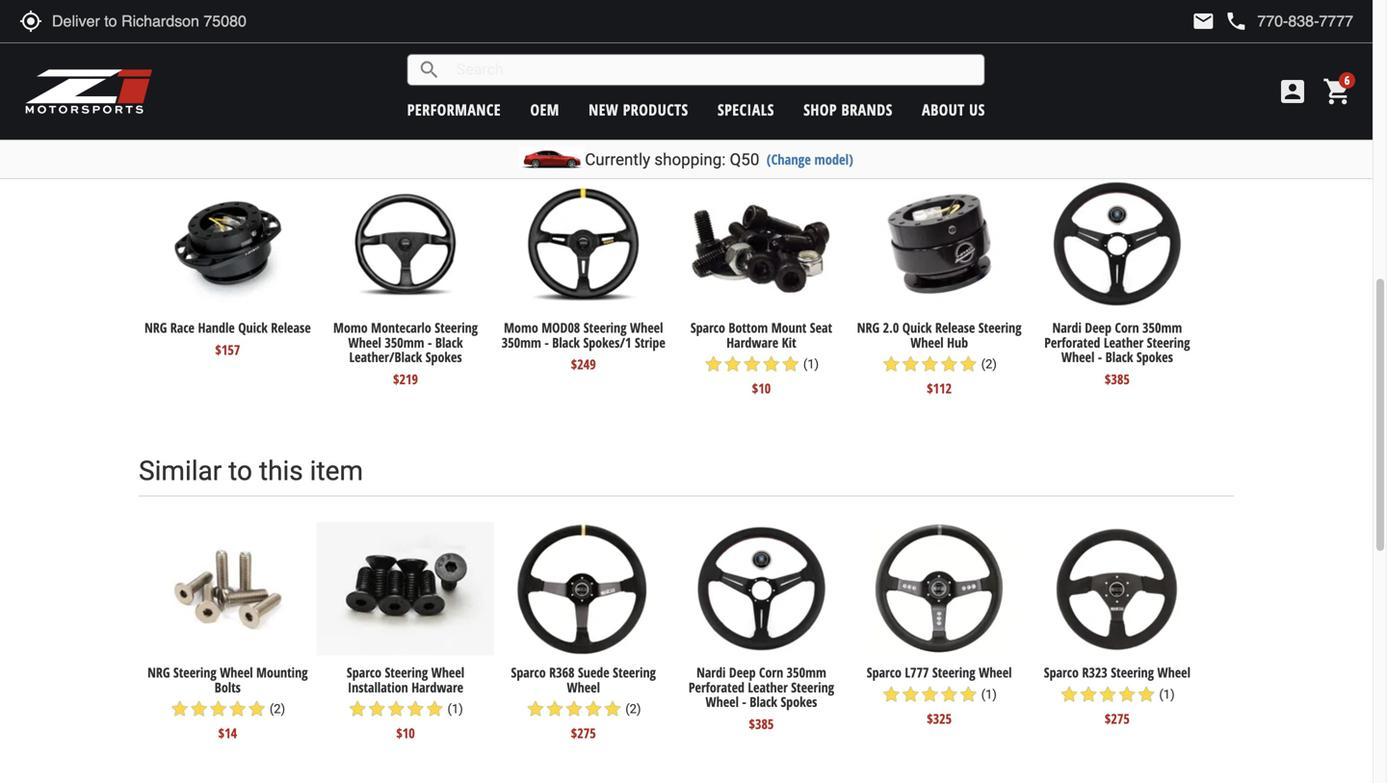 Task type: describe. For each thing, give the bounding box(es) containing it.
hub
[[947, 333, 969, 352]]

to
[[229, 455, 252, 487]]

(1) inside sparco l777 steering wheel star star star star star (1) $325
[[982, 687, 997, 702]]

steering inside sparco l777 steering wheel star star star star star (1) $325
[[933, 663, 976, 682]]

1 horizontal spatial nardi deep corn 350mm perforated leather steering wheel - black spokes $385
[[1045, 318, 1191, 388]]

0 horizontal spatial this
[[259, 455, 303, 487]]

$10 inside sparco bottom mount seat hardware kit star star star star star (1) $10
[[752, 379, 771, 398]]

new
[[589, 99, 619, 120]]

(change model) link
[[767, 150, 854, 169]]

0 vertical spatial perforated
[[1045, 333, 1101, 352]]

mod08
[[542, 318, 580, 337]]

handle
[[198, 318, 235, 337]]

us
[[970, 99, 986, 120]]

0 horizontal spatial nardi deep corn 350mm perforated leather steering wheel - black spokes $385
[[689, 663, 835, 733]]

spokes/1
[[583, 333, 632, 352]]

steering inside 'sparco r368 suede steering wheel star star star star star (2) $275'
[[613, 663, 656, 682]]

customers who bought this item also purchased ...
[[139, 110, 747, 142]]

mail phone
[[1192, 10, 1248, 33]]

350mm inside 'momo mod08 steering wheel 350mm - black spokes/1 stripe $249'
[[502, 333, 541, 352]]

sparco for $325
[[867, 663, 902, 682]]

montecarlo
[[371, 318, 432, 337]]

l777
[[905, 663, 929, 682]]

wheel inside sparco steering wheel installation hardware star star star star star (1) $10
[[431, 663, 465, 682]]

q50
[[730, 150, 760, 169]]

phone link
[[1225, 10, 1354, 33]]

sparco for (2)
[[511, 663, 546, 682]]

wheel inside 'sparco r368 suede steering wheel star star star star star (2) $275'
[[567, 678, 600, 697]]

sparco bottom mount seat hardware kit star star star star star (1) $10
[[691, 318, 833, 398]]

performance link
[[407, 99, 501, 120]]

ask
[[1131, 31, 1149, 50]]

quick inside nrg 2.0 quick release steering wheel hub star star star star star (2) $112
[[903, 318, 932, 337]]

who
[[277, 110, 327, 142]]

sparco r368 suede steering wheel star star star star star (2) $275
[[511, 663, 656, 743]]

similar
[[139, 455, 222, 487]]

wheel inside the "sparco r323 steering wheel star star star star star (1) $275"
[[1158, 663, 1191, 682]]

phone
[[1225, 10, 1248, 33]]

0 horizontal spatial leather
[[748, 678, 788, 697]]

black inside momo montecarlo steering wheel 350mm - black leather/black spokes $219
[[435, 333, 463, 352]]

search
[[418, 58, 441, 81]]

1 horizontal spatial this
[[425, 110, 469, 142]]

mounting
[[256, 663, 308, 682]]

nrg for star
[[148, 663, 170, 682]]

nrg race handle quick release $157
[[145, 318, 311, 359]]

$157
[[215, 340, 240, 359]]

suede
[[578, 663, 610, 682]]

momo for momo montecarlo steering wheel 350mm - black leather/black spokes $219
[[333, 318, 368, 337]]

product
[[1273, 31, 1314, 50]]

oem
[[530, 99, 560, 120]]

sparco steering wheel installation hardware star star star star star (1) $10
[[347, 663, 465, 743]]

wheel inside sparco l777 steering wheel star star star star star (1) $325
[[979, 663, 1012, 682]]

momo montecarlo steering wheel 350mm - black leather/black spokes $219
[[333, 318, 478, 388]]

$275 inside 'sparco r368 suede steering wheel star star star star star (2) $275'
[[571, 724, 596, 743]]

0 vertical spatial $385
[[1105, 370, 1130, 388]]

also
[[536, 110, 586, 142]]

(2) inside nrg 2.0 quick release steering wheel hub star star star star star (2) $112
[[982, 357, 997, 372]]

stripe
[[635, 333, 666, 352]]

$112
[[927, 379, 952, 398]]

model)
[[815, 150, 854, 169]]

customers
[[139, 110, 270, 142]]

350mm inside momo montecarlo steering wheel 350mm - black leather/black spokes $219
[[385, 333, 424, 352]]

sparco r323 steering wheel star star star star star (1) $275
[[1044, 663, 1191, 728]]

specials
[[718, 99, 775, 120]]

0 horizontal spatial $385
[[749, 715, 774, 733]]

sparco l777 steering wheel star star star star star (1) $325
[[867, 663, 1012, 728]]

performance
[[407, 99, 501, 120]]

1 horizontal spatial leather
[[1104, 333, 1144, 352]]

nrg for wheel
[[857, 318, 880, 337]]

(2) for sparco r368 suede steering wheel star star star star star (2) $275
[[626, 702, 641, 717]]

spokes inside momo montecarlo steering wheel 350mm - black leather/black spokes $219
[[426, 348, 462, 366]]

currently
[[585, 150, 651, 169]]

sparco for $275
[[1044, 663, 1079, 682]]

0 vertical spatial corn
[[1115, 318, 1140, 337]]

about us link
[[922, 99, 986, 120]]

2 horizontal spatial spokes
[[1137, 348, 1174, 366]]

about us
[[922, 99, 986, 120]]

nrg for $157
[[145, 318, 167, 337]]

new products
[[589, 99, 689, 120]]

account_box
[[1278, 76, 1309, 107]]

quick inside nrg race handle quick release $157
[[238, 318, 268, 337]]

mail link
[[1192, 10, 1216, 33]]

nrg 2.0 quick release steering wheel hub star star star star star (2) $112
[[857, 318, 1022, 398]]

specials link
[[718, 99, 775, 120]]

r368
[[549, 663, 575, 682]]

hardware for star
[[727, 333, 779, 352]]



Task type: vqa. For each thing, say whether or not it's contained in the screenshot.


Task type: locate. For each thing, give the bounding box(es) containing it.
1 horizontal spatial momo
[[504, 318, 538, 337]]

(1) inside sparco steering wheel installation hardware star star star star star (1) $10
[[448, 702, 463, 717]]

1 horizontal spatial spokes
[[781, 693, 818, 711]]

momo up leather/black
[[333, 318, 368, 337]]

- inside momo montecarlo steering wheel 350mm - black leather/black spokes $219
[[428, 333, 432, 352]]

sparco inside sparco steering wheel installation hardware star star star star star (1) $10
[[347, 663, 382, 682]]

1 vertical spatial this
[[259, 455, 303, 487]]

0 vertical spatial nardi
[[1053, 318, 1082, 337]]

shopping_cart link
[[1318, 76, 1354, 107]]

hardware inside sparco steering wheel installation hardware star star star star star (1) $10
[[412, 678, 464, 697]]

about left the us
[[922, 99, 965, 120]]

oem link
[[530, 99, 560, 120]]

0 vertical spatial deep
[[1085, 318, 1112, 337]]

quick up $157
[[238, 318, 268, 337]]

this
[[1249, 31, 1270, 50]]

z1 motorsports logo image
[[24, 67, 154, 116]]

...
[[725, 110, 747, 142]]

this right to on the bottom left of the page
[[259, 455, 303, 487]]

nrg left bolts
[[148, 663, 170, 682]]

0 horizontal spatial $275
[[571, 724, 596, 743]]

about inside question_answer ask a question about this product
[[1214, 31, 1246, 50]]

0 horizontal spatial nardi
[[697, 663, 726, 682]]

nrg left 2.0
[[857, 318, 880, 337]]

shopping:
[[655, 150, 726, 169]]

corn
[[1115, 318, 1140, 337], [759, 663, 784, 682]]

1 horizontal spatial corn
[[1115, 318, 1140, 337]]

1 horizontal spatial release
[[936, 318, 975, 337]]

0 horizontal spatial spokes
[[426, 348, 462, 366]]

item left the oem link
[[476, 110, 529, 142]]

0 vertical spatial nardi deep corn 350mm perforated leather steering wheel - black spokes $385
[[1045, 318, 1191, 388]]

0 horizontal spatial hardware
[[412, 678, 464, 697]]

deep
[[1085, 318, 1112, 337], [729, 663, 756, 682]]

1 vertical spatial corn
[[759, 663, 784, 682]]

quick right 2.0
[[903, 318, 932, 337]]

momo inside 'momo mod08 steering wheel 350mm - black spokes/1 stripe $249'
[[504, 318, 538, 337]]

steering inside nrg 2.0 quick release steering wheel hub star star star star star (2) $112
[[979, 318, 1022, 337]]

momo inside momo montecarlo steering wheel 350mm - black leather/black spokes $219
[[333, 318, 368, 337]]

$10 down bottom
[[752, 379, 771, 398]]

nardi deep corn 350mm perforated leather steering wheel - black spokes $385
[[1045, 318, 1191, 388], [689, 663, 835, 733]]

shop
[[804, 99, 837, 120]]

1 horizontal spatial hardware
[[727, 333, 779, 352]]

$10 inside sparco steering wheel installation hardware star star star star star (1) $10
[[396, 724, 415, 743]]

2 quick from the left
[[903, 318, 932, 337]]

1 horizontal spatial perforated
[[1045, 333, 1101, 352]]

hardware
[[727, 333, 779, 352], [412, 678, 464, 697]]

$249
[[571, 355, 596, 374]]

Search search field
[[441, 55, 985, 85]]

nardi
[[1053, 318, 1082, 337], [697, 663, 726, 682]]

(1)
[[804, 357, 819, 372], [982, 687, 997, 702], [1160, 687, 1175, 702], [448, 702, 463, 717]]

$219
[[393, 370, 418, 388]]

0 horizontal spatial (2)
[[270, 702, 285, 717]]

1 vertical spatial nardi deep corn 350mm perforated leather steering wheel - black spokes $385
[[689, 663, 835, 733]]

sparco for (1)
[[347, 663, 382, 682]]

release inside nrg race handle quick release $157
[[271, 318, 311, 337]]

currently shopping: q50 (change model)
[[585, 150, 854, 169]]

-
[[428, 333, 432, 352], [545, 333, 549, 352], [1098, 348, 1103, 366], [742, 693, 747, 711]]

nrg inside nrg race handle quick release $157
[[145, 318, 167, 337]]

momo mod08 steering wheel 350mm - black spokes/1 stripe $249
[[502, 318, 666, 374]]

0 vertical spatial about
[[1214, 31, 1246, 50]]

1 horizontal spatial $275
[[1105, 710, 1130, 728]]

(2)
[[982, 357, 997, 372], [270, 702, 285, 717], [626, 702, 641, 717]]

brands
[[842, 99, 893, 120]]

installation
[[348, 678, 408, 697]]

about
[[1214, 31, 1246, 50], [922, 99, 965, 120]]

1 vertical spatial nardi
[[697, 663, 726, 682]]

(1) inside the "sparco r323 steering wheel star star star star star (1) $275"
[[1160, 687, 1175, 702]]

350mm
[[1143, 318, 1183, 337], [385, 333, 424, 352], [502, 333, 541, 352], [787, 663, 827, 682]]

wheel inside nrg 2.0 quick release steering wheel hub star star star star star (2) $112
[[911, 333, 944, 352]]

(1) inside sparco bottom mount seat hardware kit star star star star star (1) $10
[[804, 357, 819, 372]]

0 horizontal spatial perforated
[[689, 678, 745, 697]]

about left this
[[1214, 31, 1246, 50]]

0 horizontal spatial momo
[[333, 318, 368, 337]]

0 horizontal spatial deep
[[729, 663, 756, 682]]

1 vertical spatial hardware
[[412, 678, 464, 697]]

item right to on the bottom left of the page
[[310, 455, 363, 487]]

shop brands
[[804, 99, 893, 120]]

0 horizontal spatial quick
[[238, 318, 268, 337]]

1 horizontal spatial $10
[[752, 379, 771, 398]]

race
[[170, 318, 195, 337]]

2.0
[[883, 318, 899, 337]]

shop brands link
[[804, 99, 893, 120]]

purchased
[[593, 110, 719, 142]]

black inside 'momo mod08 steering wheel 350mm - black spokes/1 stripe $249'
[[552, 333, 580, 352]]

sparco inside sparco bottom mount seat hardware kit star star star star star (1) $10
[[691, 318, 726, 337]]

$385
[[1105, 370, 1130, 388], [749, 715, 774, 733]]

seat
[[810, 318, 833, 337]]

steering
[[435, 318, 478, 337], [584, 318, 627, 337], [979, 318, 1022, 337], [1147, 333, 1191, 352], [173, 663, 217, 682], [385, 663, 428, 682], [613, 663, 656, 682], [933, 663, 976, 682], [1111, 663, 1155, 682], [791, 678, 835, 697]]

spokes
[[426, 348, 462, 366], [1137, 348, 1174, 366], [781, 693, 818, 711]]

sparco left bottom
[[691, 318, 726, 337]]

bolts
[[215, 678, 241, 697]]

sparco left l777
[[867, 663, 902, 682]]

question
[[1163, 31, 1210, 50]]

(2) for nrg steering wheel mounting bolts star star star star star (2) $14
[[270, 702, 285, 717]]

question_answer
[[1103, 29, 1126, 52]]

a
[[1153, 31, 1160, 50]]

$275 down suede at the left
[[571, 724, 596, 743]]

1 vertical spatial deep
[[729, 663, 756, 682]]

2 release from the left
[[936, 318, 975, 337]]

$325
[[927, 710, 952, 728]]

0 vertical spatial this
[[425, 110, 469, 142]]

steering inside 'momo mod08 steering wheel 350mm - black spokes/1 stripe $249'
[[584, 318, 627, 337]]

hardware left "kit" on the right of the page
[[727, 333, 779, 352]]

steering inside nrg steering wheel mounting bolts star star star star star (2) $14
[[173, 663, 217, 682]]

1 vertical spatial perforated
[[689, 678, 745, 697]]

0 vertical spatial hardware
[[727, 333, 779, 352]]

bottom
[[729, 318, 768, 337]]

1 quick from the left
[[238, 318, 268, 337]]

1 horizontal spatial nardi
[[1053, 318, 1082, 337]]

quick
[[238, 318, 268, 337], [903, 318, 932, 337]]

$275 inside the "sparco r323 steering wheel star star star star star (1) $275"
[[1105, 710, 1130, 728]]

mount
[[772, 318, 807, 337]]

wheel inside momo montecarlo steering wheel 350mm - black leather/black spokes $219
[[348, 333, 381, 352]]

1 vertical spatial $385
[[749, 715, 774, 733]]

nrg left race
[[145, 318, 167, 337]]

1 horizontal spatial deep
[[1085, 318, 1112, 337]]

1 vertical spatial about
[[922, 99, 965, 120]]

release inside nrg 2.0 quick release steering wheel hub star star star star star (2) $112
[[936, 318, 975, 337]]

1 vertical spatial leather
[[748, 678, 788, 697]]

wheel inside 'momo mod08 steering wheel 350mm - black spokes/1 stripe $249'
[[630, 318, 663, 337]]

(change
[[767, 150, 811, 169]]

sparco inside 'sparco r368 suede steering wheel star star star star star (2) $275'
[[511, 663, 546, 682]]

$10
[[752, 379, 771, 398], [396, 724, 415, 743]]

0 horizontal spatial item
[[310, 455, 363, 487]]

sparco inside the "sparco r323 steering wheel star star star star star (1) $275"
[[1044, 663, 1079, 682]]

leather/black
[[349, 348, 422, 366]]

similar to this item
[[139, 455, 363, 487]]

this down search
[[425, 110, 469, 142]]

hardware for (1)
[[412, 678, 464, 697]]

nrg inside nrg steering wheel mounting bolts star star star star star (2) $14
[[148, 663, 170, 682]]

(2) inside 'sparco r368 suede steering wheel star star star star star (2) $275'
[[626, 702, 641, 717]]

0 horizontal spatial about
[[922, 99, 965, 120]]

item
[[476, 110, 529, 142], [310, 455, 363, 487]]

2 momo from the left
[[504, 318, 538, 337]]

kit
[[782, 333, 797, 352]]

sparco
[[691, 318, 726, 337], [347, 663, 382, 682], [511, 663, 546, 682], [867, 663, 902, 682], [1044, 663, 1079, 682]]

mail
[[1192, 10, 1216, 33]]

steering inside the "sparco r323 steering wheel star star star star star (1) $275"
[[1111, 663, 1155, 682]]

wheel inside nrg steering wheel mounting bolts star star star star star (2) $14
[[220, 663, 253, 682]]

$10 down installation
[[396, 724, 415, 743]]

0 horizontal spatial release
[[271, 318, 311, 337]]

0 vertical spatial $10
[[752, 379, 771, 398]]

nrg
[[145, 318, 167, 337], [857, 318, 880, 337], [148, 663, 170, 682]]

1 vertical spatial item
[[310, 455, 363, 487]]

1 horizontal spatial item
[[476, 110, 529, 142]]

hardware right installation
[[412, 678, 464, 697]]

1 horizontal spatial about
[[1214, 31, 1246, 50]]

bought
[[334, 110, 418, 142]]

- inside 'momo mod08 steering wheel 350mm - black spokes/1 stripe $249'
[[545, 333, 549, 352]]

momo for momo mod08 steering wheel 350mm - black spokes/1 stripe $249
[[504, 318, 538, 337]]

steering inside sparco steering wheel installation hardware star star star star star (1) $10
[[385, 663, 428, 682]]

0 vertical spatial leather
[[1104, 333, 1144, 352]]

account_box link
[[1273, 76, 1313, 107]]

question_answer ask a question about this product
[[1103, 29, 1314, 52]]

0 vertical spatial item
[[476, 110, 529, 142]]

sparco left r323
[[1044, 663, 1079, 682]]

steering inside momo montecarlo steering wheel 350mm - black leather/black spokes $219
[[435, 318, 478, 337]]

my_location
[[19, 10, 42, 33]]

star
[[704, 355, 723, 374], [723, 355, 743, 374], [743, 355, 762, 374], [762, 355, 781, 374], [781, 355, 801, 374], [882, 355, 901, 374], [901, 355, 921, 374], [921, 355, 940, 374], [940, 355, 959, 374], [959, 355, 979, 374], [882, 685, 901, 704], [901, 685, 921, 704], [921, 685, 940, 704], [940, 685, 959, 704], [959, 685, 979, 704], [1060, 685, 1079, 704], [1079, 685, 1099, 704], [1099, 685, 1118, 704], [1118, 685, 1137, 704], [1137, 685, 1156, 704], [170, 700, 189, 719], [189, 700, 209, 719], [209, 700, 228, 719], [228, 700, 247, 719], [247, 700, 267, 719], [348, 700, 367, 719], [367, 700, 387, 719], [387, 700, 406, 719], [406, 700, 425, 719], [425, 700, 445, 719], [526, 700, 545, 719], [545, 700, 565, 719], [565, 700, 584, 719], [584, 700, 603, 719], [603, 700, 623, 719]]

r323
[[1083, 663, 1108, 682]]

hardware inside sparco bottom mount seat hardware kit star star star star star (1) $10
[[727, 333, 779, 352]]

perforated
[[1045, 333, 1101, 352], [689, 678, 745, 697]]

sparco right mounting
[[347, 663, 382, 682]]

new products link
[[589, 99, 689, 120]]

(2) inside nrg steering wheel mounting bolts star star star star star (2) $14
[[270, 702, 285, 717]]

sparco left r368
[[511, 663, 546, 682]]

1 horizontal spatial quick
[[903, 318, 932, 337]]

sparco inside sparco l777 steering wheel star star star star star (1) $325
[[867, 663, 902, 682]]

1 momo from the left
[[333, 318, 368, 337]]

1 horizontal spatial (2)
[[626, 702, 641, 717]]

this
[[425, 110, 469, 142], [259, 455, 303, 487]]

nrg inside nrg 2.0 quick release steering wheel hub star star star star star (2) $112
[[857, 318, 880, 337]]

$14
[[218, 724, 237, 743]]

1 horizontal spatial $385
[[1105, 370, 1130, 388]]

nrg steering wheel mounting bolts star star star star star (2) $14
[[148, 663, 308, 743]]

1 release from the left
[[271, 318, 311, 337]]

shopping_cart
[[1323, 76, 1354, 107]]

momo left mod08
[[504, 318, 538, 337]]

release
[[271, 318, 311, 337], [936, 318, 975, 337]]

$275 down r323
[[1105, 710, 1130, 728]]

0 horizontal spatial corn
[[759, 663, 784, 682]]

release right handle
[[271, 318, 311, 337]]

sparco for star
[[691, 318, 726, 337]]

1 vertical spatial $10
[[396, 724, 415, 743]]

release up $112
[[936, 318, 975, 337]]

2 horizontal spatial (2)
[[982, 357, 997, 372]]

products
[[623, 99, 689, 120]]

0 horizontal spatial $10
[[396, 724, 415, 743]]



